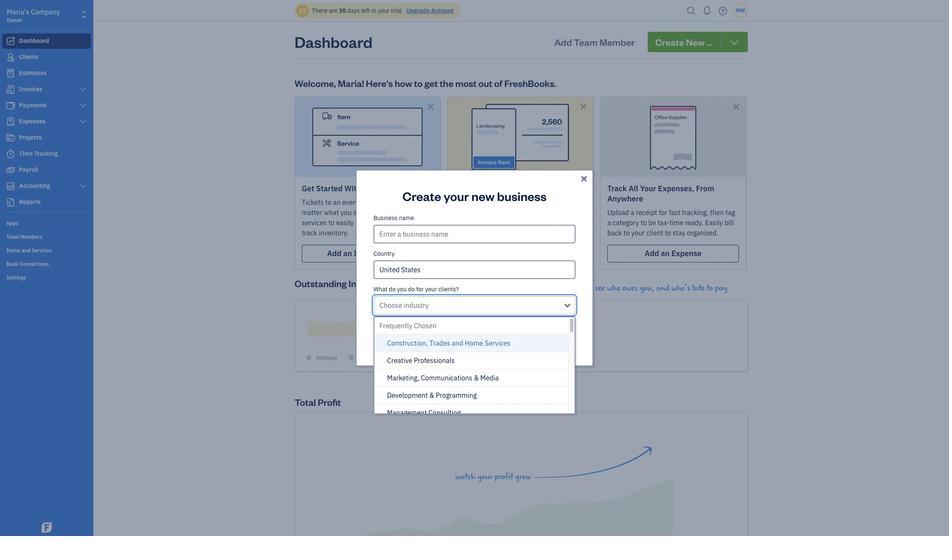 Task type: locate. For each thing, give the bounding box(es) containing it.
receipt
[[636, 208, 657, 217]]

automated
[[455, 219, 488, 227]]

1 horizontal spatial business
[[478, 333, 516, 345]]

1 your from the left
[[455, 184, 471, 194]]

programming
[[436, 391, 477, 400]]

or down no
[[414, 208, 421, 217]]

chosen
[[414, 322, 437, 330]]

create inside "create an invoice" link
[[489, 249, 513, 259]]

create left "my"
[[433, 333, 462, 345]]

2 vertical spatial or
[[373, 249, 380, 259]]

add down inventory.
[[327, 249, 341, 259]]

go to help image
[[716, 4, 730, 17]]

option
[[374, 318, 568, 509]]

grow
[[515, 472, 531, 482]]

invoice inside get paid faster with an invoice template that enables flexible payment options and automated reminders—and looks great.
[[525, 198, 546, 207]]

you inside the tickets to an event? printed t-shirts? no matter what you sell, add your items or services to easily include on an invoice or track inventory.
[[341, 208, 352, 217]]

1 horizontal spatial add
[[554, 36, 572, 48]]

0 vertical spatial chevron large down image
[[79, 102, 87, 109]]

an inside 'add an item or service' link
[[343, 249, 352, 259]]

0 horizontal spatial &
[[429, 391, 434, 400]]

0 vertical spatial get
[[302, 184, 314, 194]]

your down category
[[631, 229, 645, 237]]

1 horizontal spatial services
[[485, 339, 510, 348]]

items and services image
[[6, 247, 91, 254]]

add
[[554, 36, 572, 48], [327, 249, 341, 259], [645, 249, 659, 259]]

1 chevron large down image from the top
[[79, 86, 87, 93]]

0 horizontal spatial do
[[389, 286, 396, 293]]

create up country text field
[[489, 249, 513, 259]]

create for create an invoice
[[489, 249, 513, 259]]

company
[[31, 8, 60, 16]]

add left 'team' at top right
[[554, 36, 572, 48]]

total
[[295, 396, 316, 408]]

most
[[455, 77, 477, 89]]

Choose industry field
[[374, 296, 576, 315]]

create for create your new business
[[403, 188, 441, 204]]

maria's company owner
[[7, 8, 60, 23]]

an left invoice
[[515, 249, 523, 259]]

1 vertical spatial for
[[416, 286, 424, 293]]

or right name
[[421, 219, 427, 227]]

0 horizontal spatial add
[[327, 249, 341, 259]]

crown image
[[298, 6, 307, 15]]

0 horizontal spatial business
[[374, 214, 398, 222]]

choose
[[379, 301, 402, 310]]

do up industry
[[408, 286, 415, 293]]

services
[[401, 184, 431, 194], [485, 339, 510, 348]]

0 horizontal spatial your
[[455, 184, 471, 194]]

or right item
[[373, 249, 380, 259]]

1 vertical spatial business
[[478, 333, 516, 345]]

to down what
[[328, 219, 335, 227]]

& left media
[[474, 374, 479, 382]]

1 vertical spatial &
[[429, 391, 434, 400]]

create my business
[[433, 333, 516, 345]]

in
[[372, 7, 376, 14]]

a
[[631, 208, 634, 217], [607, 219, 611, 227]]

enables
[[468, 208, 493, 217]]

your right all
[[640, 184, 656, 194]]

to left "pay"
[[707, 284, 713, 293]]

2 your from the left
[[640, 184, 656, 194]]

easily
[[705, 219, 723, 227]]

media
[[480, 374, 499, 382]]

2 horizontal spatial add
[[645, 249, 659, 259]]

1 chevron large down image from the top
[[79, 102, 87, 109]]

option containing frequently chosen
[[374, 318, 568, 509]]

your inside the upload a receipt for fast tracking, then tag a category to be tax-time ready. easily bill back to your client to stay organized.
[[631, 229, 645, 237]]

for
[[659, 208, 667, 217], [416, 286, 424, 293]]

business
[[374, 214, 398, 222], [478, 333, 516, 345]]

to left get
[[414, 77, 423, 89]]

group
[[374, 335, 568, 509]]

an left item
[[343, 249, 352, 259]]

frequently chosen
[[379, 322, 437, 330]]

do
[[389, 286, 396, 293], [408, 286, 415, 293]]

invoice down "items"
[[398, 219, 419, 227]]

create up "items"
[[403, 188, 441, 204]]

create inside create my business "button"
[[433, 333, 462, 345]]

chevron large down image
[[79, 86, 87, 93], [79, 118, 87, 125]]

1 do from the left
[[389, 286, 396, 293]]

get inside get paid faster with an invoice template that enables flexible payment options and automated reminders—and looks great.
[[455, 198, 465, 207]]

home
[[465, 339, 483, 348]]

& up 'management consulting'
[[429, 391, 434, 400]]

2 do from the left
[[408, 286, 415, 293]]

easily
[[336, 219, 354, 227]]

2 vertical spatial create
[[433, 333, 462, 345]]

group containing construction, trades and home services
[[374, 335, 568, 509]]

1 vertical spatial chevron large down image
[[79, 118, 87, 125]]

1 vertical spatial invoice
[[398, 219, 419, 227]]

and inside get paid faster with an invoice template that enables flexible payment options and automated reminders—and looks great.
[[571, 208, 582, 217]]

add an expense link
[[607, 245, 739, 263]]

1 horizontal spatial get
[[455, 198, 465, 207]]

chevron large down image for expense icon at the left top of page
[[79, 118, 87, 125]]

0 vertical spatial chevron large down image
[[79, 86, 87, 93]]

country
[[374, 250, 395, 258]]

trades
[[430, 339, 450, 348]]

1 horizontal spatial dismiss image
[[731, 102, 741, 112]]

upgrade account link
[[405, 7, 454, 14]]

for up tax-
[[659, 208, 667, 217]]

marketing, communications & media
[[387, 374, 499, 382]]

2 chevron large down image from the top
[[79, 118, 87, 125]]

you inside create your new business dialog
[[397, 286, 407, 293]]

2 chevron large down image from the top
[[79, 183, 87, 190]]

from
[[696, 184, 714, 194]]

add down the client
[[645, 249, 659, 259]]

a up category
[[631, 208, 634, 217]]

with
[[501, 198, 514, 207]]

choose industry
[[379, 301, 429, 310]]

team
[[574, 36, 598, 48]]

for up industry
[[416, 286, 424, 293]]

add inside button
[[554, 36, 572, 48]]

do right what at the left bottom of page
[[389, 286, 396, 293]]

chevron large down image
[[79, 102, 87, 109], [79, 183, 87, 190]]

create your new business
[[403, 188, 547, 204]]

tag
[[726, 208, 735, 217]]

0 horizontal spatial get
[[302, 184, 314, 194]]

to left "stay"
[[665, 229, 671, 237]]

you up easily
[[341, 208, 352, 217]]

0 horizontal spatial you
[[341, 208, 352, 217]]

an right with
[[516, 198, 523, 207]]

team members image
[[6, 233, 91, 240]]

add for add an item or service
[[327, 249, 341, 259]]

1 vertical spatial chevron large down image
[[79, 183, 87, 190]]

1 horizontal spatial for
[[659, 208, 667, 217]]

apps image
[[6, 220, 91, 227]]

client
[[646, 229, 663, 237]]

1 vertical spatial services
[[485, 339, 510, 348]]

0 vertical spatial &
[[474, 374, 479, 382]]

1 dismiss image from the left
[[426, 102, 436, 112]]

and left "my"
[[452, 339, 463, 348]]

a up back
[[607, 219, 611, 227]]

no
[[415, 198, 423, 207]]

get
[[424, 77, 438, 89]]

1 horizontal spatial invoice
[[525, 198, 546, 207]]

1 vertical spatial you
[[397, 286, 407, 293]]

maria!
[[338, 77, 364, 89]]

1 horizontal spatial your
[[640, 184, 656, 194]]

Enter a business name text field
[[374, 225, 576, 244]]

started
[[316, 184, 343, 194]]

get
[[302, 184, 314, 194], [455, 198, 465, 207]]

create for create my business
[[433, 333, 462, 345]]

name
[[399, 214, 414, 222]]

0 vertical spatial a
[[631, 208, 634, 217]]

toward
[[509, 184, 535, 194]]

create
[[403, 188, 441, 204], [489, 249, 513, 259], [433, 333, 462, 345]]

1 vertical spatial create
[[489, 249, 513, 259]]

chart image
[[6, 182, 16, 191]]

add for add team member
[[554, 36, 572, 48]]

add an item or service link
[[302, 245, 433, 263]]

0 horizontal spatial invoice
[[398, 219, 419, 227]]

0 horizontal spatial services
[[401, 184, 431, 194]]

development & programming option
[[374, 387, 568, 405]]

or
[[414, 208, 421, 217], [421, 219, 427, 227], [373, 249, 380, 259]]

all
[[629, 184, 638, 194]]

invoice up payment
[[525, 198, 546, 207]]

to
[[414, 77, 423, 89], [325, 198, 331, 207], [328, 219, 335, 227], [641, 219, 647, 227], [624, 229, 630, 237], [665, 229, 671, 237], [707, 284, 713, 293]]

management consulting option
[[374, 405, 568, 422]]

who's
[[672, 284, 690, 293]]

your down t-
[[381, 208, 394, 217]]

an inside add an expense link
[[661, 249, 670, 259]]

sell,
[[353, 208, 366, 217]]

your inside the tickets to an event? printed t-shirts? no matter what you sell, add your items or services to easily include on an invoice or track inventory.
[[381, 208, 394, 217]]

out
[[479, 77, 492, 89]]

items
[[396, 208, 413, 217]]

your up the paid
[[455, 184, 471, 194]]

1 vertical spatial a
[[607, 219, 611, 227]]

1 vertical spatial get
[[455, 198, 465, 207]]

dismiss image for get started with items and services
[[426, 102, 436, 112]]

you up the choose industry
[[397, 286, 407, 293]]

0 vertical spatial you
[[341, 208, 352, 217]]

here's
[[366, 77, 393, 89]]

0 vertical spatial create
[[403, 188, 441, 204]]

template
[[548, 198, 576, 207]]

chevron large down image for payment image
[[79, 102, 87, 109]]

dashboard
[[295, 32, 372, 52]]

an left expense
[[661, 249, 670, 259]]

add team member button
[[547, 32, 643, 52]]

event?
[[342, 198, 362, 207]]

and up great.
[[571, 208, 582, 217]]

get up 'tickets'
[[302, 184, 314, 194]]

your up that
[[444, 188, 469, 204]]

your right in
[[378, 7, 390, 14]]

0 vertical spatial business
[[374, 214, 398, 222]]

1 horizontal spatial &
[[474, 374, 479, 382]]

for inside the upload a receipt for fast tracking, then tag a category to be tax-time ready. easily bill back to your client to stay organized.
[[659, 208, 667, 217]]

1 horizontal spatial do
[[408, 286, 415, 293]]

create your new business dialog
[[0, 160, 949, 509]]

0 horizontal spatial dismiss image
[[426, 102, 436, 112]]

management consulting
[[387, 409, 461, 417]]

1 horizontal spatial you
[[397, 286, 407, 293]]

0 vertical spatial for
[[659, 208, 667, 217]]

get up that
[[455, 198, 465, 207]]

2 dismiss image from the left
[[731, 102, 741, 112]]

business
[[497, 188, 547, 204]]

marketing, communications & media option
[[374, 370, 568, 387]]

dismiss image
[[426, 102, 436, 112], [731, 102, 741, 112]]

bill
[[725, 219, 734, 227]]

0 horizontal spatial a
[[607, 219, 611, 227]]

stay
[[673, 229, 685, 237]]

services up no
[[401, 184, 431, 194]]

0 vertical spatial invoice
[[525, 198, 546, 207]]

you
[[341, 208, 352, 217], [397, 286, 407, 293]]

services right home
[[485, 339, 510, 348]]

your
[[378, 7, 390, 14], [444, 188, 469, 204], [381, 208, 394, 217], [631, 229, 645, 237], [425, 286, 437, 293], [478, 472, 493, 482]]

track
[[607, 184, 627, 194]]

0 horizontal spatial for
[[416, 286, 424, 293]]



Task type: vqa. For each thing, say whether or not it's contained in the screenshot.
lock icon
no



Task type: describe. For each thing, give the bounding box(es) containing it.
services inside 'option'
[[485, 339, 510, 348]]

category
[[613, 219, 639, 227]]

main element
[[0, 0, 115, 537]]

construction, trades and home services
[[387, 339, 510, 348]]

expense
[[671, 249, 702, 259]]

1 vertical spatial or
[[421, 219, 427, 227]]

step
[[491, 184, 507, 194]]

organized.
[[687, 229, 719, 237]]

industry
[[404, 301, 429, 310]]

construction, trades and home services option
[[374, 335, 568, 352]]

my
[[464, 333, 477, 345]]

there
[[312, 7, 327, 14]]

get paid faster with an invoice template that enables flexible payment options and automated reminders—and looks great.
[[455, 198, 582, 227]]

faster
[[482, 198, 500, 207]]

your inside track all your expenses, from anywhere
[[640, 184, 656, 194]]

fast
[[669, 208, 680, 217]]

printed
[[364, 198, 386, 207]]

matter
[[302, 208, 322, 217]]

service
[[382, 249, 408, 259]]

get started with items and services
[[302, 184, 431, 194]]

add an expense
[[645, 249, 702, 259]]

first
[[473, 184, 489, 194]]

an inside "create an invoice" link
[[515, 249, 523, 259]]

settings image
[[6, 274, 91, 281]]

an inside get paid faster with an invoice template that enables flexible payment options and automated reminders—and looks great.
[[516, 198, 523, 207]]

group inside create your new business dialog
[[374, 335, 568, 509]]

pay
[[715, 284, 727, 293]]

and right you, at the right
[[656, 284, 670, 293]]

see
[[595, 284, 605, 293]]

get for get paid faster with an invoice template that enables flexible payment options and automated reminders—and looks great.
[[455, 198, 465, 207]]

are
[[329, 7, 337, 14]]

inventory.
[[319, 229, 349, 237]]

watch
[[455, 472, 476, 482]]

1 horizontal spatial a
[[631, 208, 634, 217]]

tickets to an event? printed t-shirts? no matter what you sell, add your items or services to easily include on an invoice or track inventory.
[[302, 198, 427, 237]]

estimate image
[[6, 69, 16, 78]]

chevron large down image for chart "icon"
[[79, 183, 87, 190]]

an right on
[[389, 219, 396, 227]]

option inside create your new business dialog
[[374, 318, 568, 509]]

then
[[710, 208, 724, 217]]

professionals
[[414, 357, 455, 365]]

member
[[599, 36, 635, 48]]

report image
[[6, 198, 16, 207]]

0 vertical spatial or
[[414, 208, 421, 217]]

add for add an expense
[[645, 249, 659, 259]]

0 vertical spatial services
[[401, 184, 431, 194]]

shirts?
[[393, 198, 413, 207]]

dismiss image
[[579, 102, 588, 112]]

invoices
[[349, 278, 383, 290]]

paid
[[467, 198, 480, 207]]

timer image
[[6, 150, 16, 158]]

t-
[[388, 198, 393, 207]]

dismiss image for track all your expenses, from anywhere
[[731, 102, 741, 112]]

and inside 'option'
[[452, 339, 463, 348]]

the
[[440, 77, 454, 89]]

close image
[[580, 174, 588, 184]]

expense image
[[6, 118, 16, 126]]

freshbooks.
[[504, 77, 557, 89]]

create my business button
[[425, 329, 524, 349]]

your first step toward getting paid
[[455, 184, 580, 194]]

outstanding
[[295, 278, 347, 290]]

money image
[[6, 166, 16, 174]]

development
[[387, 391, 428, 400]]

ready.
[[685, 219, 704, 227]]

chevron large down image for invoice image
[[79, 86, 87, 93]]

create an invoice
[[489, 249, 551, 259]]

development & programming
[[387, 391, 477, 400]]

tax-
[[658, 219, 670, 227]]

search image
[[685, 4, 698, 17]]

get for get started with items and services
[[302, 184, 314, 194]]

be
[[648, 219, 656, 227]]

time
[[670, 219, 683, 227]]

your left clients?
[[425, 286, 437, 293]]

upload
[[607, 208, 629, 217]]

owner
[[7, 17, 22, 23]]

payment image
[[6, 101, 16, 110]]

construction,
[[387, 339, 428, 348]]

days
[[347, 7, 360, 14]]

add team member
[[554, 36, 635, 48]]

business inside create my business "button"
[[478, 333, 516, 345]]

expenses,
[[658, 184, 694, 194]]

30
[[339, 7, 346, 14]]

communications
[[421, 374, 472, 382]]

your left profit
[[478, 472, 493, 482]]

client image
[[6, 53, 16, 62]]

creative
[[387, 357, 412, 365]]

upload a receipt for fast tracking, then tag a category to be tax-time ready. easily bill back to your client to stay organized.
[[607, 208, 735, 237]]

business name
[[374, 214, 414, 222]]

profit
[[495, 472, 513, 482]]

add an item or service
[[327, 249, 408, 259]]

freshbooks image
[[40, 523, 53, 533]]

owes
[[623, 284, 638, 293]]

dashboard image
[[6, 37, 16, 45]]

an up what
[[333, 198, 341, 207]]

creative professionals option
[[374, 352, 568, 370]]

invoice inside the tickets to an event? printed t-shirts? no matter what you sell, add your items or services to easily include on an invoice or track inventory.
[[398, 219, 419, 227]]

and up t-
[[386, 184, 399, 194]]

who
[[607, 284, 621, 293]]

paid
[[565, 184, 580, 194]]

reminders—and
[[489, 219, 537, 227]]

frequently
[[379, 322, 412, 330]]

project image
[[6, 134, 16, 142]]

trial.
[[391, 7, 403, 14]]

to left be
[[641, 219, 647, 227]]

bank connections image
[[6, 261, 91, 267]]

clients?
[[438, 286, 459, 293]]

anywhere
[[607, 194, 643, 204]]

consulting
[[429, 409, 461, 417]]

that
[[455, 208, 467, 217]]

outstanding invoices
[[295, 278, 383, 290]]

you,
[[640, 284, 654, 293]]

how
[[395, 77, 412, 89]]

on
[[379, 219, 387, 227]]

getting
[[537, 184, 563, 194]]

invoice
[[525, 249, 551, 259]]

tracking,
[[682, 208, 709, 217]]

what do you do for your clients?
[[374, 286, 459, 293]]

Country text field
[[374, 261, 575, 278]]

creative professionals
[[387, 357, 455, 365]]

what
[[324, 208, 339, 217]]

services
[[302, 219, 327, 227]]

what
[[374, 286, 387, 293]]

upgrade
[[406, 7, 430, 14]]

management
[[387, 409, 427, 417]]

to up what
[[325, 198, 331, 207]]

to down category
[[624, 229, 630, 237]]

invoice image
[[6, 85, 16, 94]]

left
[[361, 7, 370, 14]]

for inside create your new business dialog
[[416, 286, 424, 293]]

tickets
[[302, 198, 324, 207]]



